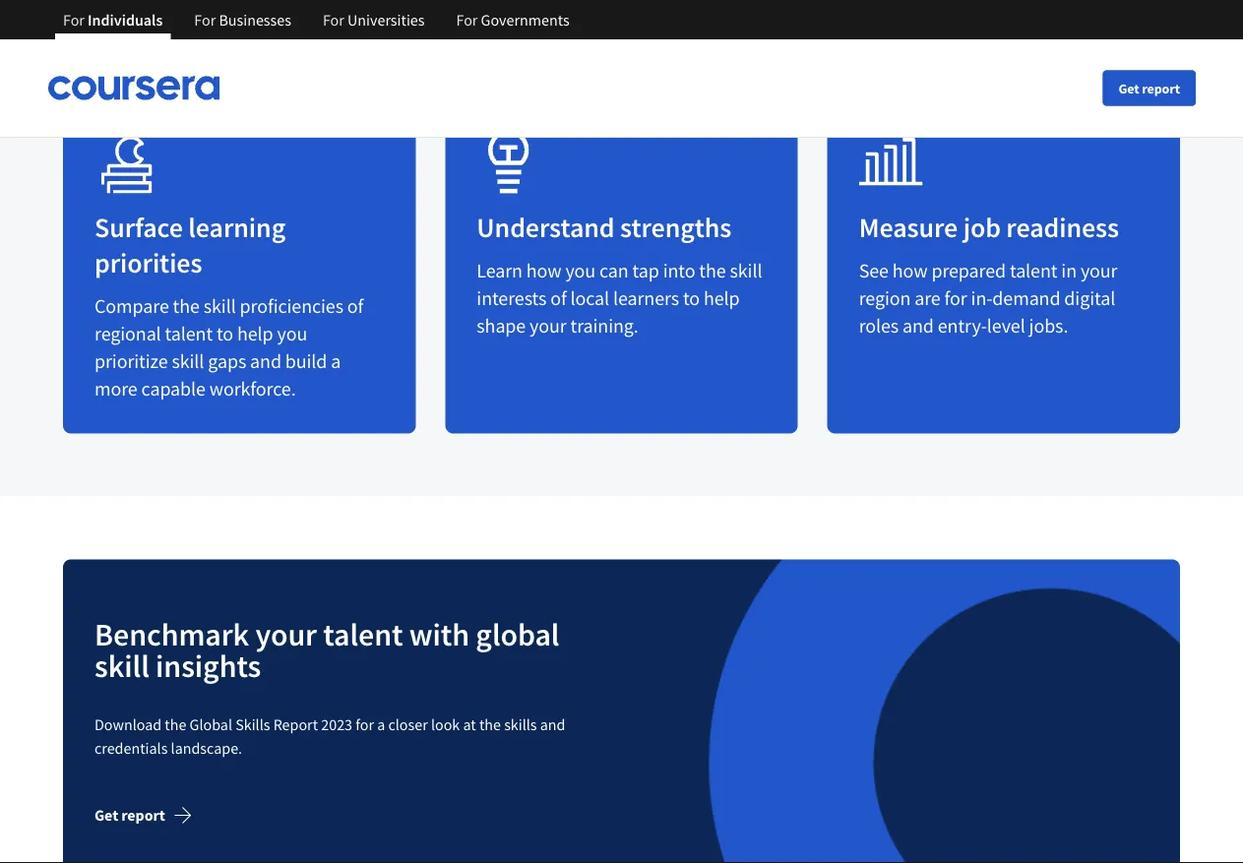 Task type: locate. For each thing, give the bounding box(es) containing it.
help up gaps
[[237, 322, 273, 346]]

compare
[[95, 294, 169, 319]]

1 horizontal spatial in
[[1062, 259, 1078, 283]]

1 horizontal spatial how
[[893, 259, 928, 283]]

skills
[[236, 716, 270, 736]]

roles
[[860, 314, 899, 338]]

region
[[860, 286, 911, 311]]

0 horizontal spatial get report
[[95, 807, 165, 826]]

to left thrive
[[788, 25, 805, 50]]

insights inside 'benchmark your talent with global skill insights'
[[156, 647, 261, 687]]

0 horizontal spatial help
[[237, 322, 273, 346]]

learn
[[477, 259, 523, 283]]

universities
[[348, 10, 425, 30]]

for
[[63, 10, 85, 30], [194, 10, 216, 30], [323, 10, 345, 30], [457, 10, 478, 30]]

insights
[[146, 25, 209, 50], [156, 647, 261, 687]]

of right "era" on the right of the page
[[943, 25, 959, 50]]

in
[[860, 25, 876, 50], [1062, 259, 1078, 283]]

1 vertical spatial you
[[277, 322, 307, 346]]

the
[[700, 259, 726, 283], [173, 294, 200, 319], [165, 716, 187, 736], [480, 716, 501, 736]]

to up gaps
[[217, 322, 234, 346]]

of inside 'compare the skill proficiencies of regional talent to help you prioritize skill gaps and build a more capable workforce.'
[[348, 294, 364, 319]]

0 vertical spatial you
[[566, 259, 596, 283]]

surface
[[95, 210, 183, 245]]

to down into
[[683, 286, 700, 311]]

0 horizontal spatial report
[[121, 807, 165, 826]]

for left these
[[63, 10, 85, 30]]

of
[[943, 25, 959, 50], [551, 286, 567, 311], [348, 294, 364, 319]]

benchmark
[[95, 616, 249, 655]]

1 horizontal spatial get report
[[1119, 79, 1181, 97]]

for for individuals
[[63, 10, 85, 30]]

1 horizontal spatial report
[[1143, 79, 1181, 97]]

talent inside 'benchmark your talent with global skill insights'
[[323, 616, 403, 655]]

for left businesses at the left
[[194, 10, 216, 30]]

0 vertical spatial in
[[860, 25, 876, 50]]

how for understand
[[527, 259, 562, 283]]

you down proficiencies
[[277, 322, 307, 346]]

your
[[326, 25, 363, 50], [1081, 259, 1118, 283], [530, 314, 567, 338], [256, 616, 317, 655]]

and inside 'see how prepared talent in your region are for in-demand digital roles and entry-level jobs.'
[[903, 314, 935, 338]]

and
[[634, 25, 665, 50], [903, 314, 935, 338], [250, 349, 282, 374], [541, 716, 566, 736]]

talent up demand
[[1010, 259, 1058, 283]]

in-
[[972, 286, 993, 311]]

coursera logo image
[[47, 76, 221, 100]]

0 horizontal spatial for
[[356, 716, 374, 736]]

0 horizontal spatial a
[[331, 349, 341, 374]]

0 vertical spatial for
[[945, 286, 968, 311]]

talent
[[737, 25, 784, 50], [1010, 259, 1058, 283], [165, 322, 213, 346], [323, 616, 403, 655]]

a
[[331, 349, 341, 374], [377, 716, 385, 736]]

your up the digital
[[1081, 259, 1118, 283]]

strengthen
[[234, 25, 322, 50]]

your down interests
[[530, 314, 567, 338]]

1 vertical spatial insights
[[156, 647, 261, 687]]

and inside download the global skills report 2023 for a closer look at the skills and credentials landscape.
[[541, 716, 566, 736]]

1 vertical spatial get report
[[95, 807, 165, 826]]

get report
[[1119, 79, 1181, 97], [95, 807, 165, 826]]

these
[[97, 25, 142, 50]]

the right the compare
[[173, 294, 200, 319]]

help
[[704, 286, 740, 311], [237, 322, 273, 346]]

tap
[[633, 259, 660, 283]]

learn how you can tap into the skill interests of local learners to help shape your training.
[[477, 259, 763, 338]]

digital
[[1065, 286, 1116, 311]]

with
[[409, 616, 470, 655]]

capable
[[141, 377, 206, 401]]

to
[[213, 25, 230, 50], [788, 25, 805, 50], [683, 286, 700, 311], [217, 322, 234, 346]]

prepare
[[669, 25, 733, 50]]

and for download the global skills report 2023 for a closer look at the skills and credentials landscape.
[[541, 716, 566, 736]]

how inside 'see how prepared talent in your region are for in-demand digital roles and entry-level jobs.'
[[893, 259, 928, 283]]

skill up gaps
[[204, 294, 236, 319]]

see
[[860, 259, 889, 283]]

workforce.
[[210, 377, 296, 401]]

into
[[663, 259, 696, 283]]

report
[[1143, 79, 1181, 97], [121, 807, 165, 826]]

for universities
[[323, 10, 425, 30]]

how
[[527, 259, 562, 283], [893, 259, 928, 283]]

the right into
[[700, 259, 726, 283]]

talent inside 'compare the skill proficiencies of regional talent to help you prioritize skill gaps and build a more capable workforce.'
[[165, 322, 213, 346]]

help right learners
[[704, 286, 740, 311]]

1 vertical spatial get
[[95, 807, 118, 826]]

your left the workforce
[[326, 25, 363, 50]]

0 vertical spatial report
[[1143, 79, 1181, 97]]

3 for from the left
[[323, 10, 345, 30]]

how up are
[[893, 259, 928, 283]]

for left universities
[[323, 10, 345, 30]]

skill up download
[[95, 647, 149, 687]]

how up interests
[[527, 259, 562, 283]]

talent left with
[[323, 616, 403, 655]]

download the global skills report 2023 for a closer look at the skills and credentials landscape.
[[95, 716, 566, 759]]

1 horizontal spatial get
[[1119, 79, 1140, 97]]

1 vertical spatial help
[[237, 322, 273, 346]]

skills
[[504, 716, 537, 736]]

job
[[964, 210, 1002, 245]]

0 horizontal spatial how
[[527, 259, 562, 283]]

a inside download the global skills report 2023 for a closer look at the skills and credentials landscape.
[[377, 716, 385, 736]]

0 horizontal spatial of
[[348, 294, 364, 319]]

regional
[[95, 322, 161, 346]]

1 vertical spatial for
[[356, 716, 374, 736]]

the left global
[[165, 716, 187, 736]]

0 vertical spatial a
[[331, 349, 341, 374]]

a right build
[[331, 349, 341, 374]]

talent right "prepare"
[[737, 25, 784, 50]]

insights up global
[[156, 647, 261, 687]]

in up the digital
[[1062, 259, 1078, 283]]

get
[[1119, 79, 1140, 97], [95, 807, 118, 826]]

skill
[[730, 259, 763, 283], [204, 294, 236, 319], [172, 349, 204, 374], [95, 647, 149, 687]]

and left "prepare"
[[634, 25, 665, 50]]

more
[[95, 377, 138, 401]]

a left closer
[[377, 716, 385, 736]]

see how prepared talent in your region are for in-demand digital roles and entry-level jobs.
[[860, 259, 1118, 338]]

1 horizontal spatial for
[[945, 286, 968, 311]]

and inside 'compare the skill proficiencies of regional talent to help you prioritize skill gaps and build a more capable workforce.'
[[250, 349, 282, 374]]

for right 2023
[[356, 716, 374, 736]]

to inside 'compare the skill proficiencies of regional talent to help you prioritize skill gaps and build a more capable workforce.'
[[217, 322, 234, 346]]

of inside learn how you can tap into the skill interests of local learners to help shape your training.
[[551, 286, 567, 311]]

0 vertical spatial help
[[704, 286, 740, 311]]

development
[[452, 25, 561, 50]]

get report button
[[1104, 70, 1197, 106], [95, 793, 209, 840]]

1 horizontal spatial of
[[551, 286, 567, 311]]

for
[[945, 286, 968, 311], [356, 716, 374, 736]]

1 for from the left
[[63, 10, 85, 30]]

your up report
[[256, 616, 317, 655]]

0 horizontal spatial you
[[277, 322, 307, 346]]

and down are
[[903, 314, 935, 338]]

1 vertical spatial in
[[1062, 259, 1078, 283]]

priorities
[[95, 246, 202, 280]]

2 for from the left
[[194, 10, 216, 30]]

shape
[[477, 314, 526, 338]]

you up local
[[566, 259, 596, 283]]

1 how from the left
[[527, 259, 562, 283]]

readiness
[[1007, 210, 1120, 245]]

for left governments
[[457, 10, 478, 30]]

and up workforce.
[[250, 349, 282, 374]]

and right skills in the left of the page
[[541, 716, 566, 736]]

workforce
[[367, 25, 448, 50]]

skill right into
[[730, 259, 763, 283]]

0 vertical spatial get report button
[[1104, 70, 1197, 106]]

4 for from the left
[[457, 10, 478, 30]]

this
[[879, 25, 909, 50]]

of left local
[[551, 286, 567, 311]]

0 horizontal spatial get
[[95, 807, 118, 826]]

insights right these
[[146, 25, 209, 50]]

training.
[[571, 314, 639, 338]]

1 horizontal spatial you
[[566, 259, 596, 283]]

a inside 'compare the skill proficiencies of regional talent to help you prioritize skill gaps and build a more capable workforce.'
[[331, 349, 341, 374]]

for left in-
[[945, 286, 968, 311]]

how inside learn how you can tap into the skill interests of local learners to help shape your training.
[[527, 259, 562, 283]]

of right proficiencies
[[348, 294, 364, 319]]

0 horizontal spatial in
[[860, 25, 876, 50]]

use
[[63, 25, 93, 50]]

1 horizontal spatial a
[[377, 716, 385, 736]]

for for universities
[[323, 10, 345, 30]]

learning
[[188, 210, 286, 245]]

1 vertical spatial get report button
[[95, 793, 209, 840]]

1 vertical spatial a
[[377, 716, 385, 736]]

1 vertical spatial report
[[121, 807, 165, 826]]

for inside 'see how prepared talent in your region are for in-demand digital roles and entry-level jobs.'
[[945, 286, 968, 311]]

local
[[571, 286, 610, 311]]

are
[[915, 286, 941, 311]]

in left this
[[860, 25, 876, 50]]

you
[[566, 259, 596, 283], [277, 322, 307, 346]]

1 horizontal spatial help
[[704, 286, 740, 311]]

closer
[[389, 716, 428, 736]]

2 how from the left
[[893, 259, 928, 283]]

banner navigation
[[47, 0, 586, 39]]

for businesses
[[194, 10, 291, 30]]

you inside 'compare the skill proficiencies of regional talent to help you prioritize skill gaps and build a more capable workforce.'
[[277, 322, 307, 346]]

talent up gaps
[[165, 322, 213, 346]]

gaps
[[208, 349, 246, 374]]

at
[[463, 716, 476, 736]]



Task type: vqa. For each thing, say whether or not it's contained in the screenshot.
HOW DOES COURSERA PLUS IMPACT MY MOTIVATION TO LEARN? 'dropdown button'
no



Task type: describe. For each thing, give the bounding box(es) containing it.
help inside 'compare the skill proficiencies of regional talent to help you prioritize skill gaps and build a more capable workforce.'
[[237, 322, 273, 346]]

global
[[190, 716, 232, 736]]

measure
[[860, 210, 958, 245]]

to left strengthen
[[213, 25, 230, 50]]

landscape.
[[171, 740, 242, 759]]

talent inside 'see how prepared talent in your region are for in-demand digital roles and entry-level jobs.'
[[1010, 259, 1058, 283]]

prepared
[[932, 259, 1007, 283]]

jobs.
[[1030, 314, 1069, 338]]

you inside learn how you can tap into the skill interests of local learners to help shape your training.
[[566, 259, 596, 283]]

prioritize
[[95, 349, 168, 374]]

innovation.
[[1009, 25, 1102, 50]]

strategy
[[565, 25, 630, 50]]

your inside learn how you can tap into the skill interests of local learners to help shape your training.
[[530, 314, 567, 338]]

for inside download the global skills report 2023 for a closer look at the skills and credentials landscape.
[[356, 716, 374, 736]]

benchmark your talent with global skill insights
[[95, 616, 560, 687]]

compare the skill proficiencies of regional talent to help you prioritize skill gaps and build a more capable workforce.
[[95, 294, 364, 401]]

rapid
[[963, 25, 1005, 50]]

report
[[273, 716, 318, 736]]

and for compare the skill proficiencies of regional talent to help you prioritize skill gaps and build a more capable workforce.
[[250, 349, 282, 374]]

individuals
[[88, 10, 163, 30]]

surface learning priorities
[[95, 210, 286, 280]]

your inside 'see how prepared talent in your region are for in-demand digital roles and entry-level jobs.'
[[1081, 259, 1118, 283]]

0 vertical spatial insights
[[146, 25, 209, 50]]

build
[[285, 349, 327, 374]]

use these insights to strengthen your workforce development strategy and prepare talent to thrive in this era of rapid innovation.
[[63, 25, 1102, 50]]

governments
[[481, 10, 570, 30]]

credentials
[[95, 740, 168, 759]]

can
[[600, 259, 629, 283]]

0 vertical spatial get
[[1119, 79, 1140, 97]]

2 horizontal spatial of
[[943, 25, 959, 50]]

understand strengths
[[477, 210, 732, 245]]

the right at
[[480, 716, 501, 736]]

for individuals
[[63, 10, 163, 30]]

measure job readiness
[[860, 210, 1120, 245]]

help inside learn how you can tap into the skill interests of local learners to help shape your training.
[[704, 286, 740, 311]]

the inside 'compare the skill proficiencies of regional talent to help you prioritize skill gaps and build a more capable workforce.'
[[173, 294, 200, 319]]

skill inside 'benchmark your talent with global skill insights'
[[95, 647, 149, 687]]

level
[[988, 314, 1026, 338]]

to inside learn how you can tap into the skill interests of local learners to help shape your training.
[[683, 286, 700, 311]]

in inside 'see how prepared talent in your region are for in-demand digital roles and entry-level jobs.'
[[1062, 259, 1078, 283]]

entry-
[[938, 314, 988, 338]]

interests
[[477, 286, 547, 311]]

the inside learn how you can tap into the skill interests of local learners to help shape your training.
[[700, 259, 726, 283]]

0 horizontal spatial get report button
[[95, 793, 209, 840]]

proficiencies
[[240, 294, 344, 319]]

thrive
[[809, 25, 856, 50]]

learners
[[614, 286, 680, 311]]

0 vertical spatial get report
[[1119, 79, 1181, 97]]

2023
[[321, 716, 353, 736]]

skill up capable
[[172, 349, 204, 374]]

strengths
[[621, 210, 732, 245]]

and for see how prepared talent in your region are for in-demand digital roles and entry-level jobs.
[[903, 314, 935, 338]]

global
[[476, 616, 560, 655]]

skill inside learn how you can tap into the skill interests of local learners to help shape your training.
[[730, 259, 763, 283]]

1 horizontal spatial get report button
[[1104, 70, 1197, 106]]

your inside 'benchmark your talent with global skill insights'
[[256, 616, 317, 655]]

for governments
[[457, 10, 570, 30]]

businesses
[[219, 10, 291, 30]]

how for measure
[[893, 259, 928, 283]]

download
[[95, 716, 162, 736]]

era
[[913, 25, 939, 50]]

demand
[[993, 286, 1061, 311]]

understand
[[477, 210, 615, 245]]

for for businesses
[[194, 10, 216, 30]]

for for governments
[[457, 10, 478, 30]]

look
[[431, 716, 460, 736]]



